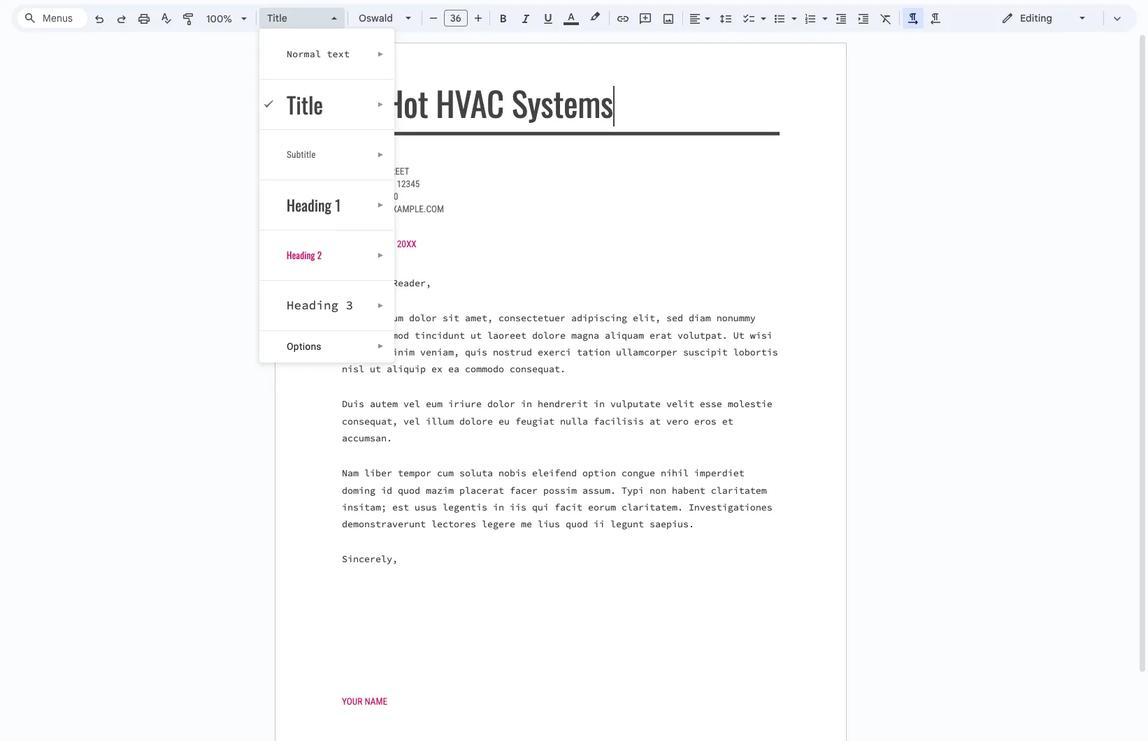 Task type: vqa. For each thing, say whether or not it's contained in the screenshot.
application containing Slideshow
no



Task type: describe. For each thing, give the bounding box(es) containing it.
line & paragraph spacing image
[[718, 8, 734, 28]]

1 ► from the top
[[377, 50, 384, 58]]

heading 2
[[287, 248, 322, 262]]

Menus field
[[17, 8, 87, 28]]

heading 1
[[287, 194, 341, 216]]

text color image
[[564, 8, 579, 25]]

title inside option
[[267, 12, 287, 24]]

2
[[317, 248, 322, 262]]

Font size text field
[[445, 10, 467, 27]]

main toolbar
[[87, 0, 947, 356]]

oswald option
[[359, 8, 397, 28]]

heading for heading 3
[[287, 298, 339, 313]]

subtitle
[[287, 150, 316, 160]]

title application
[[0, 0, 1148, 742]]

styles list. title selected. option
[[267, 8, 323, 28]]

Zoom field
[[201, 8, 253, 29]]

6 ► from the top
[[377, 302, 384, 310]]

heading for heading 1
[[287, 194, 332, 216]]

title inside list box
[[287, 88, 323, 121]]

3
[[346, 298, 353, 313]]

mode and view toolbar
[[991, 4, 1129, 32]]

highlight color image
[[587, 8, 603, 25]]



Task type: locate. For each thing, give the bounding box(es) containing it.
1 vertical spatial title
[[287, 88, 323, 121]]

1 vertical spatial heading
[[287, 248, 315, 262]]

o
[[287, 341, 294, 352]]

normal text
[[287, 48, 350, 60]]

1 heading from the top
[[287, 194, 332, 216]]

heading for heading 2
[[287, 248, 315, 262]]

normal
[[287, 48, 321, 60]]

2 ► from the top
[[377, 101, 384, 108]]

bulleted list menu image
[[788, 9, 797, 14]]

text
[[327, 48, 350, 60]]

title up normal
[[267, 12, 287, 24]]

heading left 1
[[287, 194, 332, 216]]

checklist menu image
[[757, 9, 766, 14]]

5 ► from the top
[[377, 252, 384, 259]]

heading
[[287, 194, 332, 216], [287, 248, 315, 262], [287, 298, 339, 313]]

options o element
[[287, 341, 326, 352]]

3 ► from the top
[[377, 151, 384, 159]]

►
[[377, 50, 384, 58], [377, 101, 384, 108], [377, 151, 384, 159], [377, 201, 384, 209], [377, 252, 384, 259], [377, 302, 384, 310], [377, 343, 384, 350]]

3 heading from the top
[[287, 298, 339, 313]]

o ptions
[[287, 341, 321, 352]]

ptions
[[294, 341, 321, 352]]

editing
[[1020, 12, 1052, 24]]

Zoom text field
[[203, 9, 236, 29]]

oswald
[[359, 12, 393, 24]]

heading left the 3
[[287, 298, 339, 313]]

title down normal
[[287, 88, 323, 121]]

title list box
[[259, 29, 395, 363]]

numbered list menu image
[[819, 9, 828, 14]]

title
[[267, 12, 287, 24], [287, 88, 323, 121]]

2 vertical spatial heading
[[287, 298, 339, 313]]

1
[[335, 194, 341, 216]]

0 vertical spatial heading
[[287, 194, 332, 216]]

heading 3
[[287, 298, 353, 313]]

insert image image
[[660, 8, 676, 28]]

heading left the '2'
[[287, 248, 315, 262]]

Font size field
[[444, 10, 473, 27]]

7 ► from the top
[[377, 343, 384, 350]]

editing button
[[991, 8, 1097, 29]]

4 ► from the top
[[377, 201, 384, 209]]

0 vertical spatial title
[[267, 12, 287, 24]]

2 heading from the top
[[287, 248, 315, 262]]



